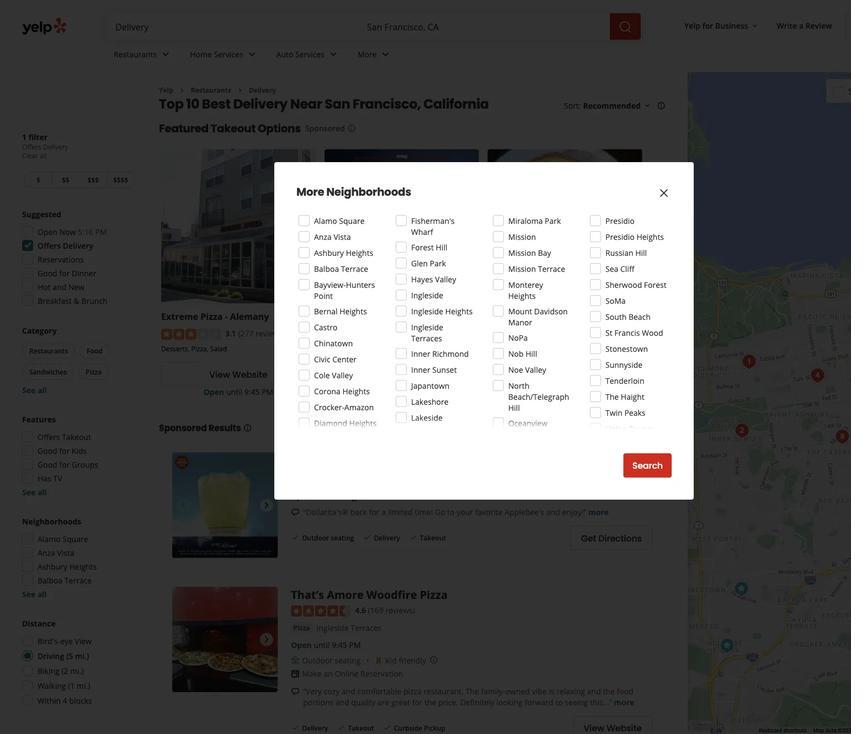 Task type: vqa. For each thing, say whether or not it's contained in the screenshot.
'See all' to the top
yes



Task type: locate. For each thing, give the bounding box(es) containing it.
nob hill
[[508, 349, 537, 359]]

until for now
[[551, 387, 567, 398]]

the up this…"
[[603, 687, 615, 697]]

group containing category
[[20, 325, 137, 396]]

1 vertical spatial mi.)
[[70, 666, 84, 677]]

1 horizontal spatial more link
[[614, 698, 635, 708]]

see all button up distance
[[22, 589, 47, 600]]

1 horizontal spatial park
[[545, 216, 561, 226]]

sponsored left results
[[159, 422, 207, 435]]

outdoor up make
[[302, 656, 333, 666]]

for inside button
[[703, 20, 713, 31]]

1 horizontal spatial alamo square
[[314, 216, 365, 226]]

until up "dollarita's®
[[314, 492, 330, 502]]

walking (1 mi.)
[[38, 681, 90, 691]]

1 vertical spatial see
[[22, 487, 35, 498]]

0 vertical spatial more
[[588, 507, 609, 518]]

more neighborhoods dialog
[[0, 0, 851, 735]]

mi.) right the (1
[[77, 681, 90, 691]]

offers inside 1 filter offers delivery clear all
[[22, 142, 41, 152]]

hayes
[[411, 274, 433, 285]]

3 24 chevron down v2 image from the left
[[327, 48, 340, 61]]

services for auto services
[[295, 49, 325, 59]]

see all button
[[22, 385, 47, 396], [22, 487, 47, 498], [22, 589, 47, 600]]

great
[[391, 698, 410, 708]]

open until 9:45 pm up an in the left bottom of the page
[[291, 640, 361, 651]]

1 horizontal spatial services
[[295, 49, 325, 59]]

noe
[[508, 365, 523, 375]]

more
[[358, 49, 377, 59], [296, 184, 324, 200]]

2 presidio from the top
[[606, 232, 635, 242]]

inner up the inner sunset
[[411, 349, 430, 359]]

nopa
[[508, 333, 528, 343]]

bernal
[[314, 306, 338, 317]]

16 checkmark v2 image down time!
[[409, 534, 418, 542]]

crocker-amazon
[[314, 402, 374, 413]]

neighborhoods inside group
[[22, 516, 81, 527]]

until for website
[[226, 387, 242, 398]]

features
[[22, 414, 56, 425]]

slideshow element
[[172, 453, 278, 559], [172, 587, 278, 693]]

1 horizontal spatial get directions
[[581, 532, 642, 545]]

balboa up bayview-
[[314, 264, 339, 274]]

&
[[74, 296, 79, 306], [553, 311, 559, 323], [356, 342, 360, 351]]

0 horizontal spatial 16 checkmark v2 image
[[337, 724, 346, 733]]

get down enjoy!"
[[581, 532, 596, 545]]

the inside more neighborhoods dialog
[[606, 392, 619, 402]]

extreme pizza - alemany image
[[716, 635, 738, 657]]

for down offers takeout
[[59, 446, 70, 456]]

open until midnight
[[529, 387, 602, 398], [291, 492, 364, 502]]

2 horizontal spatial restaurants
[[191, 86, 231, 95]]

0 horizontal spatial open until 9:45 pm
[[204, 387, 273, 398]]

open down the view website
[[204, 387, 224, 398]]

outdoor seating for delivery
[[302, 534, 354, 543]]

open until 9:45 pm down the view website
[[204, 387, 273, 398]]

0 vertical spatial more
[[358, 49, 377, 59]]

neighborhoods
[[326, 184, 411, 200], [22, 516, 81, 527]]

2 services from the left
[[295, 49, 325, 59]]

open until 9:45 pm
[[204, 387, 273, 398], [291, 640, 361, 651]]

1 vertical spatial open until 9:45 pm
[[291, 640, 361, 651]]

16 chevron right v2 image right yelp link
[[178, 86, 186, 95]]

16 chevron right v2 image left delivery link
[[236, 86, 245, 95]]

for down pizza
[[412, 698, 423, 708]]

next image
[[260, 633, 273, 647]]

1 vertical spatial yelp
[[159, 86, 173, 95]]

yelp for yelp link
[[159, 86, 173, 95]]

9:45 up online
[[332, 640, 347, 651]]

9:45 down website
[[244, 387, 260, 398]]

the inside "very cozy and comfortable pizza restaurant. the family-owned vibe is relaxing and the food portions and quality are great for the price. definitely looking forward to seeing this…"
[[466, 687, 479, 697]]

kung food image
[[807, 365, 829, 387]]

more down 'food'
[[614, 698, 635, 708]]

forest
[[411, 242, 434, 253], [644, 280, 667, 290]]

terraces down 4.6
[[351, 623, 382, 634]]

presidio up presidio heights at the right
[[606, 216, 635, 226]]

for down good for kids
[[59, 460, 70, 470]]

sponsored down the top 10 best delivery near san francisco, california
[[305, 123, 345, 134]]

24 chevron down v2 image inside the 'auto services' link
[[327, 48, 340, 61]]

16 outdoor seating v2 image
[[291, 657, 300, 665]]

make an online reservation
[[302, 669, 403, 679]]

option group
[[19, 618, 137, 710]]

applebee's
[[505, 507, 544, 518]]

0 horizontal spatial forest
[[411, 242, 434, 253]]

alamo inside more neighborhoods dialog
[[314, 216, 337, 226]]

0 vertical spatial to
[[447, 507, 455, 518]]

map region
[[558, 60, 851, 735]]

16 chevron right v2 image for restaurants
[[178, 86, 186, 95]]

16 checkmark v2 image
[[291, 534, 300, 542], [291, 724, 300, 733], [383, 724, 392, 733]]

1 vertical spatial now
[[569, 369, 588, 381]]

alamo inside group
[[38, 534, 61, 545]]

mission down miraloma
[[508, 232, 536, 242]]

0 horizontal spatial open until midnight
[[291, 492, 364, 502]]

pizza right woodfire
[[420, 587, 448, 602]]

1 horizontal spatial terrace
[[341, 264, 368, 274]]

see all button for alamo square
[[22, 589, 47, 600]]

inner up japantown
[[411, 365, 430, 375]]

1 horizontal spatial ashbury heights
[[314, 248, 373, 258]]

balboa up distance
[[38, 575, 63, 586]]

$$$$
[[113, 175, 128, 184]]

within
[[38, 696, 61, 706]]

16 checkmark v2 image left curbside
[[383, 724, 392, 733]]

mount
[[508, 306, 532, 317]]

offers down filter on the left top of page
[[22, 142, 41, 152]]

valley for noe valley
[[525, 365, 546, 375]]

16 info v2 image
[[347, 124, 356, 133], [243, 424, 252, 433]]

0 horizontal spatial alamo
[[38, 534, 61, 545]]

1 outdoor from the top
[[302, 534, 329, 543]]

2 outdoor seating from the top
[[302, 656, 361, 666]]

2 horizontal spatial square
[[629, 424, 655, 434]]

1 pizza, from the left
[[191, 345, 208, 354]]

see all for alamo
[[22, 589, 47, 600]]

2 slideshow element from the top
[[172, 587, 278, 693]]

see for alamo
[[22, 589, 35, 600]]

mission bay
[[508, 248, 551, 258]]

seating
[[331, 534, 354, 543], [335, 656, 361, 666]]

2 vertical spatial square
[[63, 534, 88, 545]]

offers up good for kids
[[38, 432, 60, 442]]

2 good from the top
[[38, 446, 57, 456]]

valley up corona heights
[[332, 370, 353, 381]]

now inside order now 'link'
[[569, 369, 588, 381]]

0 horizontal spatial ingleside terraces
[[316, 623, 382, 634]]

curbside
[[394, 724, 422, 733]]

vista inside more neighborhoods dialog
[[334, 232, 351, 242]]

0 vertical spatial ashbury
[[314, 248, 344, 258]]

valley down glen park
[[435, 274, 456, 285]]

2 see from the top
[[22, 487, 35, 498]]

view website link
[[161, 362, 316, 387]]

see all up distance
[[22, 589, 47, 600]]

0 vertical spatial neighborhoods
[[326, 184, 411, 200]]

breakfast down hot and new on the top
[[38, 296, 72, 306]]

open up 16 speech v2 image
[[291, 492, 312, 502]]

0 horizontal spatial now
[[59, 227, 76, 237]]

0 vertical spatial alamo
[[314, 216, 337, 226]]

presidio up russian
[[606, 232, 635, 242]]

4.5 star rating image
[[488, 329, 547, 340]]

all up distance
[[37, 589, 47, 600]]

24 chevron down v2 image right auto services
[[327, 48, 340, 61]]

now for open
[[59, 227, 76, 237]]

reservation
[[361, 669, 403, 679]]

mi.) right (5
[[75, 651, 89, 662]]

0 vertical spatial see all button
[[22, 385, 47, 396]]

hill inside north beach/telegraph hill
[[508, 403, 520, 413]]

sort:
[[564, 100, 581, 111]]

pizza, right nob in the right of the page
[[528, 345, 545, 354]]

walking
[[38, 681, 66, 691]]

0 vertical spatial see
[[22, 385, 35, 396]]

option group containing distance
[[19, 618, 137, 710]]

offers takeout
[[38, 432, 91, 442]]

midnight up back
[[332, 492, 364, 502]]

24 chevron down v2 image inside home services link
[[245, 48, 259, 61]]

16 checkmark v2 image down cozy
[[337, 724, 346, 733]]

family-
[[481, 687, 505, 697]]

0 vertical spatial outdoor seating
[[302, 534, 354, 543]]

outdoor seating down "dollarita's®
[[302, 534, 354, 543]]

now for order
[[569, 369, 588, 381]]

0 horizontal spatial more link
[[588, 507, 609, 518]]

heights inside group
[[69, 562, 97, 572]]

services right home
[[214, 49, 243, 59]]

dinner
[[72, 268, 96, 279]]

offers delivery
[[38, 240, 93, 251]]

1 horizontal spatial the
[[606, 392, 619, 402]]

1 vertical spatial good
[[38, 446, 57, 456]]

3 see all button from the top
[[22, 589, 47, 600]]

1 vertical spatial restaurants link
[[191, 86, 231, 95]]

0 horizontal spatial alamo square
[[38, 534, 88, 545]]

get directions up open until 10:00 pm
[[371, 369, 432, 381]]

16 checkmark v2 image for curbside pickup
[[383, 724, 392, 733]]

1 vertical spatial 16 info v2 image
[[243, 424, 252, 433]]

vista
[[334, 232, 351, 242], [57, 548, 74, 558]]

sandwiches,
[[488, 345, 526, 354]]

2 16 chevron right v2 image from the left
[[236, 86, 245, 95]]

limited
[[388, 507, 413, 518]]

russian hill
[[606, 248, 647, 258]]

16 kid friendly v2 image
[[374, 657, 383, 665]]

pizza left -
[[200, 311, 223, 323]]

0 horizontal spatial get
[[371, 369, 387, 381]]

0 horizontal spatial reviews)
[[256, 328, 285, 339]]

for up hot and new on the top
[[59, 268, 70, 279]]

0 vertical spatial see all
[[22, 385, 47, 396]]

1 good from the top
[[38, 268, 57, 279]]

balboa
[[314, 264, 339, 274], [38, 575, 63, 586]]

2 24 chevron down v2 image from the left
[[245, 48, 259, 61]]

1 16 chevron right v2 image from the left
[[178, 86, 186, 95]]

0 vertical spatial pizza button
[[78, 364, 109, 380]]

good
[[38, 268, 57, 279], [38, 446, 57, 456], [38, 460, 57, 470]]

more inside more neighborhoods dialog
[[296, 184, 324, 200]]

reviews) right (54
[[578, 328, 608, 339]]

1 horizontal spatial &
[[356, 342, 360, 351]]

seating up online
[[335, 656, 361, 666]]

0 vertical spatial anza
[[314, 232, 332, 242]]

see all button down has
[[22, 487, 47, 498]]

0 horizontal spatial a
[[382, 507, 386, 518]]

2 pizza, from the left
[[528, 345, 545, 354]]

0 horizontal spatial park
[[430, 258, 446, 269]]

2 vertical spatial see all button
[[22, 589, 47, 600]]

inner for inner richmond
[[411, 349, 430, 359]]

terrace for monterey
[[538, 264, 565, 274]]

restaurants
[[114, 49, 157, 59], [191, 86, 231, 95], [29, 346, 68, 356]]

mission up mission terrace
[[508, 248, 536, 258]]

1 services from the left
[[214, 49, 243, 59]]

0 vertical spatial ashbury heights
[[314, 248, 373, 258]]

16 speech v2 image
[[291, 508, 300, 517]]

japantown
[[411, 381, 450, 391]]

bayview-hunters point
[[314, 280, 375, 301]]

0 vertical spatial balboa terrace
[[314, 264, 368, 274]]

alemany
[[230, 311, 269, 323]]

inner richmond
[[411, 349, 469, 359]]

3 good from the top
[[38, 460, 57, 470]]

1 vertical spatial ashbury
[[38, 562, 67, 572]]

1 horizontal spatial 16 checkmark v2 image
[[363, 534, 372, 542]]

1 vertical spatial more
[[614, 698, 635, 708]]

offers up "reservations"
[[38, 240, 61, 251]]

0 horizontal spatial &
[[74, 296, 79, 306]]

home
[[190, 49, 212, 59]]

restaurant.
[[424, 687, 464, 697]]

square inside group
[[63, 534, 88, 545]]

seating down back
[[331, 534, 354, 543]]

1 filter offers delivery clear all
[[22, 132, 68, 160]]

civic
[[314, 354, 330, 365]]

map data ©202
[[813, 728, 851, 735]]

2 mission from the top
[[508, 248, 536, 258]]

1 vertical spatial the
[[425, 698, 436, 708]]

all down the sandwiches button
[[37, 385, 47, 396]]

view inside view website link
[[209, 369, 230, 381]]

2 see all from the top
[[22, 487, 47, 498]]

0 vertical spatial balboa
[[314, 264, 339, 274]]

2 see all button from the top
[[22, 487, 47, 498]]

& down new
[[74, 296, 79, 306]]

0 vertical spatial mi.)
[[75, 651, 89, 662]]

0 vertical spatial good
[[38, 268, 57, 279]]

pm
[[95, 227, 107, 237], [262, 387, 273, 398], [427, 387, 439, 398], [349, 640, 361, 651]]

good up hot
[[38, 268, 57, 279]]

and
[[53, 282, 66, 292], [546, 507, 560, 518], [342, 687, 356, 697], [587, 687, 601, 697], [336, 698, 349, 708]]

1 horizontal spatial the
[[603, 687, 615, 697]]

restaurants link down the home services
[[191, 86, 231, 95]]

until left 10:00
[[387, 387, 403, 398]]

1 horizontal spatial now
[[569, 369, 588, 381]]

& down 'reviews'
[[356, 342, 360, 351]]

group
[[19, 209, 137, 310], [20, 325, 137, 396], [19, 414, 137, 498], [19, 516, 137, 600]]

1 horizontal spatial pizza button
[[291, 623, 312, 634]]

1 horizontal spatial 9:45
[[332, 640, 347, 651]]

24 chevron down v2 image left auto in the left top of the page
[[245, 48, 259, 61]]

groups
[[72, 460, 98, 470]]

3 mission from the top
[[508, 264, 536, 274]]

yelp inside yelp for business button
[[685, 20, 701, 31]]

outdoor down "dollarita's®
[[302, 534, 329, 543]]

mission terrace
[[508, 264, 565, 274]]

clear all link
[[22, 151, 47, 160]]

ashbury inside more neighborhoods dialog
[[314, 248, 344, 258]]

stonestown
[[606, 344, 648, 354]]

valley for hayes valley
[[435, 274, 456, 285]]

breakfast inside the ihop 331 reviews breakfast & brunch, burgers, pancakes
[[325, 342, 354, 351]]

1 24 chevron down v2 image from the left
[[159, 48, 172, 61]]

0 vertical spatial presidio
[[606, 216, 635, 226]]

point
[[314, 291, 333, 301]]

hill up glen park
[[436, 242, 447, 253]]

forest down the wharf
[[411, 242, 434, 253]]

get up open until 10:00 pm
[[371, 369, 387, 381]]

group containing neighborhoods
[[19, 516, 137, 600]]

16 checkmark v2 image
[[363, 534, 372, 542], [409, 534, 418, 542], [337, 724, 346, 733]]

$$$
[[88, 175, 99, 184]]

francis
[[615, 328, 640, 338]]

3 see all from the top
[[22, 589, 47, 600]]

glen
[[411, 258, 428, 269]]

more link for "dollarita's® back for a limited time! go to your favorite applebee's and enjoy!"
[[588, 507, 609, 518]]

1 presidio from the top
[[606, 216, 635, 226]]

to down relaxing on the right bottom of the page
[[555, 698, 563, 708]]

for left business
[[703, 20, 713, 31]]

st
[[606, 328, 613, 338]]

the up definitely
[[466, 687, 479, 697]]

0 horizontal spatial ashbury heights
[[38, 562, 97, 572]]

0 horizontal spatial square
[[63, 534, 88, 545]]

more right enjoy!"
[[588, 507, 609, 518]]

alamo square
[[314, 216, 365, 226], [38, 534, 88, 545]]

until up an in the left bottom of the page
[[314, 640, 330, 651]]

1 vertical spatial the
[[466, 687, 479, 697]]

now up offers delivery
[[59, 227, 76, 237]]

delivery inside 1 filter offers delivery clear all
[[43, 142, 68, 152]]

10:00
[[405, 387, 425, 398]]

seating for kid friendly
[[335, 656, 361, 666]]

info icon image
[[430, 656, 438, 665], [430, 656, 438, 665]]

1 vertical spatial get directions link
[[571, 526, 652, 551]]

1 vertical spatial outdoor seating
[[302, 656, 361, 666]]

0 vertical spatial breakfast
[[38, 296, 72, 306]]

mission for mission terrace
[[508, 264, 536, 274]]

sponsored for sponsored results
[[159, 422, 207, 435]]

1 vertical spatial view
[[75, 636, 92, 647]]

1 see all from the top
[[22, 385, 47, 396]]

ashbury heights inside more neighborhoods dialog
[[314, 248, 373, 258]]

midnight
[[569, 387, 602, 398], [332, 492, 364, 502]]

0 vertical spatial directions
[[389, 369, 432, 381]]

all for features
[[37, 487, 47, 498]]

tv
[[53, 473, 62, 484]]

business categories element
[[105, 40, 851, 72]]

1 slideshow element from the top
[[172, 453, 278, 559]]

the up twin
[[606, 392, 619, 402]]

see for offers
[[22, 487, 35, 498]]

0 vertical spatial ingleside terraces
[[411, 322, 443, 344]]

see all for offers
[[22, 487, 47, 498]]

1 horizontal spatial 16 info v2 image
[[347, 124, 356, 133]]

offers for offers takeout
[[38, 432, 60, 442]]

24 chevron down v2 image
[[379, 48, 392, 61]]

16 checkmark v2 image for outdoor seating
[[291, 534, 300, 542]]

1 vertical spatial directions
[[599, 532, 642, 545]]

0 horizontal spatial 16 chevron right v2 image
[[178, 86, 186, 95]]

3 see from the top
[[22, 589, 35, 600]]

hill for forest hill
[[436, 242, 447, 253]]

16 checkmark v2 image for takeout
[[363, 534, 372, 542]]

2 outdoor from the top
[[302, 656, 333, 666]]

now right order
[[569, 369, 588, 381]]

0 horizontal spatial the
[[466, 687, 479, 697]]

sea
[[606, 264, 618, 274]]

mission up monterey
[[508, 264, 536, 274]]

see all down has
[[22, 487, 47, 498]]

sponsored for sponsored
[[305, 123, 345, 134]]

2 inner from the top
[[411, 365, 430, 375]]

1 outdoor seating from the top
[[302, 534, 354, 543]]

richmond
[[432, 349, 469, 359]]

reviews
[[338, 328, 361, 337]]

4
[[63, 696, 67, 706]]

pizza down 4.6 star rating image
[[293, 624, 310, 633]]

mi.) for driving (5 mi.)
[[75, 651, 89, 662]]

forest right sherwood
[[644, 280, 667, 290]]

1 horizontal spatial reviews)
[[386, 605, 415, 616]]

1 inner from the top
[[411, 349, 430, 359]]

view right 'eye'
[[75, 636, 92, 647]]

good for good for groups
[[38, 460, 57, 470]]

0 vertical spatial inner
[[411, 349, 430, 359]]

get directions for the left get directions "link"
[[371, 369, 432, 381]]

0 horizontal spatial ashbury
[[38, 562, 67, 572]]

wharf
[[411, 227, 433, 237]]

and down cozy
[[336, 698, 349, 708]]

pickup
[[424, 724, 445, 733]]

terraces
[[411, 333, 442, 344], [351, 623, 382, 634]]

1 horizontal spatial pizza,
[[528, 345, 545, 354]]

alamo square inside more neighborhoods dialog
[[314, 216, 365, 226]]

& left grill
[[553, 311, 559, 323]]

1 vertical spatial anza
[[38, 548, 55, 558]]

for for business
[[703, 20, 713, 31]]

1 horizontal spatial sponsored
[[305, 123, 345, 134]]

driving
[[38, 651, 64, 662]]

0 horizontal spatial anza
[[38, 548, 55, 558]]

and right hot
[[53, 282, 66, 292]]

see all button down the sandwiches button
[[22, 385, 47, 396]]

valley for visitacion valley
[[642, 440, 663, 450]]

restaurants link up yelp link
[[105, 40, 181, 72]]

0 horizontal spatial breakfast
[[38, 296, 72, 306]]

24 chevron down v2 image
[[159, 48, 172, 61], [245, 48, 259, 61], [327, 48, 340, 61]]

pizza link
[[291, 623, 312, 634]]

ashbury heights inside group
[[38, 562, 97, 572]]

grill
[[562, 311, 580, 323]]

pizza
[[404, 687, 422, 697]]

visitacion valley
[[606, 440, 663, 450]]

distance
[[22, 619, 56, 629]]

breakfast
[[38, 296, 72, 306], [325, 342, 354, 351]]

until
[[226, 387, 242, 398], [387, 387, 403, 398], [551, 387, 567, 398], [314, 492, 330, 502], [314, 640, 330, 651]]

yelp left 10
[[159, 86, 173, 95]]

16 checkmark v2 image down 16 speech v2 image
[[291, 534, 300, 542]]

16 info v2 image right results
[[243, 424, 252, 433]]

search button
[[624, 454, 672, 478]]

balboa terrace up bayview-
[[314, 264, 368, 274]]

1 horizontal spatial neighborhoods
[[326, 184, 411, 200]]

1 mission from the top
[[508, 232, 536, 242]]

reviews) for 4.6 (169 reviews)
[[386, 605, 415, 616]]

0 vertical spatial more link
[[588, 507, 609, 518]]

yelp link
[[159, 86, 173, 95]]

all right clear
[[40, 151, 47, 160]]

has tv
[[38, 473, 62, 484]]

good for kids
[[38, 446, 87, 456]]

for for groups
[[59, 460, 70, 470]]

2 vertical spatial see all
[[22, 589, 47, 600]]

restaurants link
[[105, 40, 181, 72], [191, 86, 231, 95]]

None search field
[[107, 13, 643, 40]]

park right miraloma
[[545, 216, 561, 226]]

1 horizontal spatial ingleside terraces
[[411, 322, 443, 344]]

1 horizontal spatial vista
[[334, 232, 351, 242]]

0 vertical spatial 9:45
[[244, 387, 260, 398]]

category
[[22, 325, 57, 336]]

featured takeout options
[[159, 121, 301, 136]]

food
[[617, 687, 634, 697]]

balboa terrace up distance
[[38, 575, 92, 586]]

view down the salad
[[209, 369, 230, 381]]

24 chevron down v2 image for auto services
[[327, 48, 340, 61]]

yelp left business
[[685, 20, 701, 31]]

more inside more link
[[358, 49, 377, 59]]

outdoor for delivery
[[302, 534, 329, 543]]

terrace for bayview-
[[341, 264, 368, 274]]

balboa inside more neighborhoods dialog
[[314, 264, 339, 274]]

outdoor for kid friendly
[[302, 656, 333, 666]]

lakeside
[[411, 413, 443, 423]]

close image
[[657, 187, 671, 200]]

monterey heights
[[508, 280, 543, 301]]

16 chevron right v2 image
[[178, 86, 186, 95], [236, 86, 245, 95]]

pizza, for order
[[528, 345, 545, 354]]

16 chevron down v2 image
[[750, 21, 759, 30]]

ingleside heights
[[411, 306, 473, 317]]

0 vertical spatial anza vista
[[314, 232, 351, 242]]



Task type: describe. For each thing, give the bounding box(es) containing it.
auto
[[276, 49, 293, 59]]

valley for cole valley
[[332, 370, 353, 381]]

extreme pizza - alemany link
[[161, 311, 269, 323]]

hill for nob hill
[[526, 349, 537, 359]]

south beach
[[606, 312, 651, 322]]

desserts,
[[161, 345, 190, 354]]

all for category
[[37, 385, 47, 396]]

16 checkmark v2 image for curbside pickup
[[337, 724, 346, 733]]

wood
[[642, 328, 663, 338]]

1 horizontal spatial forest
[[644, 280, 667, 290]]

inner for inner sunset
[[411, 365, 430, 375]]

go
[[435, 507, 445, 518]]

"very cozy and comfortable pizza restaurant. the family-owned vibe is relaxing and the food portions and quality are great for the price. definitely looking forward to seeing this…"
[[303, 687, 634, 708]]

forward
[[525, 698, 553, 708]]

seating for delivery
[[331, 534, 354, 543]]

hot
[[38, 282, 51, 292]]

balboa terrace inside more neighborhoods dialog
[[314, 264, 368, 274]]

woodfire
[[367, 587, 417, 602]]

0 vertical spatial the
[[603, 687, 615, 697]]

1 vertical spatial alamo square
[[38, 534, 88, 545]]

oceanview
[[508, 418, 548, 429]]

view inside option group
[[75, 636, 92, 647]]

takeout down go
[[420, 534, 446, 543]]

food button
[[80, 343, 110, 359]]

4.6 star rating image
[[291, 606, 351, 617]]

that's amore woodfire pizza image
[[172, 587, 278, 693]]

order now link
[[488, 362, 642, 387]]

pizza inside group
[[86, 367, 102, 376]]

cole
[[314, 370, 330, 381]]

best
[[202, 95, 231, 113]]

heights inside monterey heights
[[508, 291, 536, 301]]

next image
[[260, 499, 273, 512]]

write a review link
[[773, 16, 837, 35]]

bay
[[538, 248, 551, 258]]

1 vertical spatial 9:45
[[332, 640, 347, 651]]

1 horizontal spatial get
[[581, 532, 596, 545]]

pm down website
[[262, 387, 273, 398]]

restaurants inside the business categories element
[[114, 49, 157, 59]]

friendly
[[399, 656, 426, 666]]

mi.) for biking (2 mi.)
[[70, 666, 84, 677]]

previous image
[[177, 633, 190, 647]]

24 chevron down v2 image for home services
[[245, 48, 259, 61]]

0 horizontal spatial terraces
[[351, 623, 382, 634]]

0 horizontal spatial vista
[[57, 548, 74, 558]]

driving (5 mi.)
[[38, 651, 89, 662]]

restaurants inside button
[[29, 346, 68, 356]]

sunnyside
[[606, 360, 643, 370]]

1 horizontal spatial more
[[614, 698, 635, 708]]

miraloma
[[508, 216, 543, 226]]

google image
[[690, 720, 727, 735]]

and left enjoy!"
[[546, 507, 560, 518]]

ihop 331 reviews breakfast & brunch, burgers, pancakes
[[325, 311, 444, 351]]

open up amazon
[[365, 387, 385, 398]]

0 horizontal spatial anza vista
[[38, 548, 74, 558]]

beach/telegraph
[[508, 392, 569, 402]]

monterey
[[508, 280, 543, 290]]

visitacion
[[606, 440, 640, 450]]

open up 16 outdoor seating v2 image
[[291, 640, 312, 651]]

online
[[335, 669, 359, 679]]

more for more neighborhoods
[[296, 184, 324, 200]]

1 vertical spatial midnight
[[332, 492, 364, 502]]

mission for mission bay
[[508, 248, 536, 258]]

seeing
[[565, 698, 588, 708]]

cole valley
[[314, 370, 353, 381]]

forest hill
[[411, 242, 447, 253]]

extreme pizza - alemany
[[161, 311, 269, 323]]

is
[[549, 687, 555, 697]]

map
[[813, 728, 824, 735]]

outdoor seating for kid friendly
[[302, 656, 361, 666]]

kid friendly
[[385, 656, 426, 666]]

that's amore woodfire pizza image
[[731, 579, 753, 601]]

diamond
[[314, 418, 347, 429]]

order
[[542, 369, 567, 381]]

burgers
[[546, 345, 571, 354]]

good for good for dinner
[[38, 268, 57, 279]]

0 horizontal spatial restaurants link
[[105, 40, 181, 72]]

and right cozy
[[342, 687, 356, 697]]

all inside 1 filter offers delivery clear all
[[40, 151, 47, 160]]

good for good for kids
[[38, 446, 57, 456]]

for inside "very cozy and comfortable pizza restaurant. the family-owned vibe is relaxing and the food portions and quality are great for the price. definitely looking forward to seeing this…"
[[412, 698, 423, 708]]

and up this…"
[[587, 687, 601, 697]]

francisco,
[[353, 95, 421, 113]]

0 horizontal spatial 16 info v2 image
[[243, 424, 252, 433]]

savor image
[[731, 420, 753, 442]]

hill for russian hill
[[635, 248, 647, 258]]

terraces inside ingleside terraces
[[411, 333, 442, 344]]

0 horizontal spatial terrace
[[65, 575, 92, 586]]

anza vista inside more neighborhoods dialog
[[314, 232, 351, 242]]

pm up make an online reservation
[[349, 640, 361, 651]]

park for miraloma park
[[545, 216, 561, 226]]

favorite
[[475, 507, 503, 518]]

dumpling baby china bistro image
[[738, 351, 760, 373]]

extreme
[[161, 311, 198, 323]]

0 vertical spatial square
[[339, 216, 365, 226]]

auto services
[[276, 49, 325, 59]]

takeout down best
[[211, 121, 256, 136]]

16 checkmark v2 image for delivery
[[291, 724, 300, 733]]

1 vertical spatial restaurants
[[191, 86, 231, 95]]

options
[[258, 121, 301, 136]]

presidio heights
[[606, 232, 664, 242]]

presidio for presidio
[[606, 216, 635, 226]]

(54 reviews)
[[565, 328, 608, 339]]

burgers,
[[388, 342, 414, 351]]

1 vertical spatial open until midnight
[[291, 492, 364, 502]]

group containing suggested
[[19, 209, 137, 310]]

0 vertical spatial 16 info v2 image
[[347, 124, 356, 133]]

shortcuts
[[783, 728, 807, 735]]

mi.) for walking (1 mi.)
[[77, 681, 90, 691]]

0 vertical spatial open until midnight
[[529, 387, 602, 398]]

to inside "very cozy and comfortable pizza restaurant. the family-owned vibe is relaxing and the food portions and quality are great for the price. definitely looking forward to seeing this…"
[[555, 698, 563, 708]]

and inside group
[[53, 282, 66, 292]]

2 horizontal spatial 16 checkmark v2 image
[[409, 534, 418, 542]]

24 chevron down v2 image for restaurants
[[159, 48, 172, 61]]

previous image
[[177, 499, 190, 512]]

pizza, for view
[[191, 345, 208, 354]]

1 horizontal spatial restaurants link
[[191, 86, 231, 95]]

offers for offers delivery
[[38, 240, 61, 251]]

0 horizontal spatial get directions link
[[325, 362, 479, 387]]

order now
[[542, 369, 588, 381]]

pm right the 5:16
[[95, 227, 107, 237]]

services for home services
[[214, 49, 243, 59]]

16 speech v2 image
[[291, 688, 300, 697]]

looking
[[497, 698, 523, 708]]

your
[[457, 507, 473, 518]]

park for glen park
[[430, 258, 446, 269]]

16 reservation v2 image
[[291, 670, 300, 679]]

takeout up kids
[[62, 432, 91, 442]]

yelp for yelp for business
[[685, 20, 701, 31]]

an
[[324, 669, 333, 679]]

for for kids
[[59, 446, 70, 456]]

cozy
[[324, 687, 340, 697]]

& inside group
[[74, 296, 79, 306]]

peaks
[[625, 408, 646, 418]]

see all button for offers takeout
[[22, 487, 47, 498]]

1 vertical spatial pizza button
[[291, 623, 312, 634]]

are
[[378, 698, 389, 708]]

comfortable
[[358, 687, 402, 697]]

breakfast inside group
[[38, 296, 72, 306]]

open down suggested
[[38, 227, 57, 237]]

salad
[[210, 345, 227, 354]]

more link for "very cozy and comfortable pizza restaurant. the family-owned vibe is relaxing and the food portions and quality are great for the price. definitely looking forward to seeing this…"
[[614, 698, 635, 708]]

jamra pizzeria & grill
[[488, 311, 580, 323]]

ashbury inside group
[[38, 562, 67, 572]]

home services link
[[181, 40, 267, 72]]

1 see from the top
[[22, 385, 35, 396]]

review
[[806, 20, 832, 31]]

& inside the ihop 331 reviews breakfast & brunch, burgers, pancakes
[[356, 342, 360, 351]]

california
[[424, 95, 489, 113]]

neighborhoods inside dialog
[[326, 184, 411, 200]]

st francis wood
[[606, 328, 663, 338]]

time!
[[415, 507, 433, 518]]

russian
[[606, 248, 633, 258]]

pm right 10:00
[[427, 387, 439, 398]]

ingleside terraces inside more neighborhoods dialog
[[411, 322, 443, 344]]

presidio for presidio heights
[[606, 232, 635, 242]]

1 horizontal spatial midnight
[[569, 387, 602, 398]]

for right back
[[369, 507, 380, 518]]

saucy asian image
[[832, 426, 851, 448]]

open down order
[[529, 387, 549, 398]]

good for dinner
[[38, 268, 96, 279]]

pancakes
[[415, 342, 444, 351]]

1 vertical spatial square
[[629, 424, 655, 434]]

applebee's grill + bar image
[[172, 453, 278, 559]]

10
[[186, 95, 199, 113]]

1 see all button from the top
[[22, 385, 47, 396]]

has
[[38, 473, 51, 484]]

anza inside more neighborhoods dialog
[[314, 232, 332, 242]]

$ button
[[24, 171, 52, 188]]

1 horizontal spatial a
[[799, 20, 804, 31]]

for for dinner
[[59, 268, 70, 279]]

civic center
[[314, 354, 357, 365]]

get directions for get directions "link" to the bottom
[[581, 532, 642, 545]]

0 vertical spatial get
[[371, 369, 387, 381]]

castro
[[314, 322, 338, 333]]

16 info v2 image
[[657, 101, 666, 110]]

sunset
[[432, 365, 457, 375]]

takeout down quality
[[348, 724, 374, 733]]

(277
[[238, 328, 254, 339]]

directions for the left get directions "link"
[[389, 369, 432, 381]]

0 horizontal spatial 9:45
[[244, 387, 260, 398]]

slideshow element for open until midnight
[[172, 453, 278, 559]]

0 horizontal spatial balboa
[[38, 575, 63, 586]]

slideshow element for open until 9:45 pm
[[172, 587, 278, 693]]

until for directions
[[387, 387, 403, 398]]

website
[[232, 369, 268, 381]]

featured
[[159, 121, 209, 136]]

jamra pizzeria & grill link
[[488, 311, 580, 323]]

write a review
[[777, 20, 832, 31]]

directions for get directions "link" to the bottom
[[599, 532, 642, 545]]

clear
[[22, 151, 38, 160]]

0 horizontal spatial balboa terrace
[[38, 575, 92, 586]]

more for more
[[358, 49, 377, 59]]

1 vertical spatial &
[[553, 311, 559, 323]]

1 horizontal spatial open until 9:45 pm
[[291, 640, 361, 651]]

3.1 star rating image
[[161, 329, 221, 340]]

group containing features
[[19, 414, 137, 498]]

$$ button
[[52, 171, 79, 188]]

all for neighborhoods
[[37, 589, 47, 600]]

16 chevron right v2 image for delivery
[[236, 86, 245, 95]]

(5
[[66, 651, 73, 662]]

2 horizontal spatial reviews)
[[578, 328, 608, 339]]

keyboard
[[759, 728, 782, 735]]

pizzeria
[[516, 311, 551, 323]]

reviews) for 3.1 (277 reviews)
[[256, 328, 285, 339]]

relaxing
[[557, 687, 585, 697]]

search image
[[619, 20, 632, 34]]

vibe
[[532, 687, 547, 697]]

write
[[777, 20, 797, 31]]



